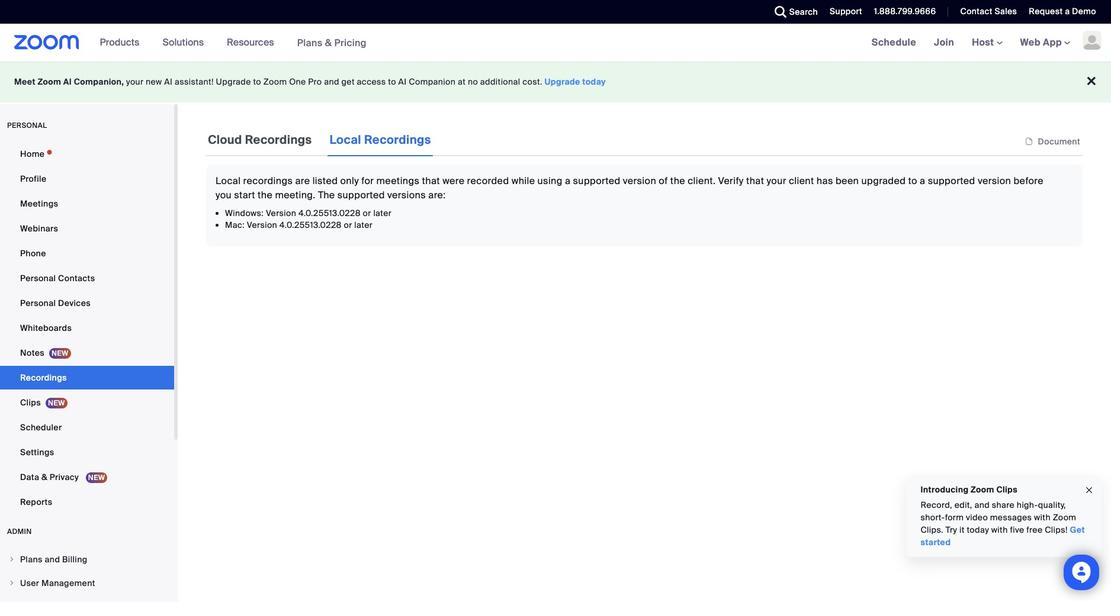 Task type: vqa. For each thing, say whether or not it's contained in the screenshot.
Whiteboards link
yes



Task type: describe. For each thing, give the bounding box(es) containing it.
privacy
[[50, 472, 79, 483]]

meetings
[[376, 175, 420, 187]]

personal
[[7, 121, 47, 130]]

1 upgrade from the left
[[216, 76, 251, 87]]

personal contacts link
[[0, 267, 174, 290]]

data & privacy
[[20, 472, 81, 483]]

you
[[216, 189, 232, 201]]

& for privacy
[[41, 472, 47, 483]]

admin menu menu
[[0, 549, 174, 602]]

0 vertical spatial version
[[266, 208, 296, 219]]

0 horizontal spatial supported
[[337, 189, 385, 201]]

web
[[1020, 36, 1041, 49]]

the
[[318, 189, 335, 201]]

profile link
[[0, 167, 174, 191]]

management
[[41, 578, 95, 589]]

plans for plans and billing
[[20, 554, 43, 565]]

devices
[[58, 298, 91, 309]]

1.888.799.9666
[[874, 6, 936, 17]]

search
[[789, 7, 818, 17]]

companion
[[409, 76, 456, 87]]

upgrade today link
[[545, 76, 606, 87]]

messages
[[991, 512, 1032, 523]]

banner containing products
[[0, 24, 1111, 62]]

it
[[960, 525, 965, 535]]

clips!
[[1045, 525, 1068, 535]]

demo
[[1072, 6, 1096, 17]]

0 horizontal spatial a
[[565, 175, 571, 187]]

high-
[[1017, 500, 1039, 511]]

reports
[[20, 497, 52, 508]]

close image
[[1085, 484, 1094, 497]]

contact
[[960, 6, 993, 17]]

solutions
[[163, 36, 204, 49]]

user management menu item
[[0, 572, 174, 595]]

video
[[966, 512, 988, 523]]

form
[[945, 512, 964, 523]]

windows:
[[225, 208, 264, 219]]

to inside local recordings are listed only for meetings that were recorded while using a supported version of the client. verify that your client has been upgraded to a supported version before you start the meeting. the supported versions are:
[[908, 175, 917, 187]]

0 horizontal spatial to
[[253, 76, 261, 87]]

3 ai from the left
[[398, 76, 407, 87]]

quality,
[[1039, 500, 1066, 511]]

upgraded
[[862, 175, 906, 187]]

web app button
[[1020, 36, 1070, 49]]

product information navigation
[[91, 24, 375, 62]]

free
[[1027, 525, 1043, 535]]

windows: version 4.0.25513.0228 or later mac: version 4.0.25513.0228 or later
[[225, 208, 392, 230]]

right image
[[8, 580, 15, 587]]

0 horizontal spatial the
[[258, 189, 273, 201]]

introducing
[[921, 485, 969, 495]]

sales
[[995, 6, 1017, 17]]

additional
[[480, 76, 520, 87]]

today inside 'record, edit, and share high-quality, short-form video messages with zoom clips. try it today with five free clips!'
[[967, 525, 990, 535]]

home link
[[0, 142, 174, 166]]

home
[[20, 149, 45, 159]]

request
[[1029, 6, 1063, 17]]

get started
[[921, 525, 1085, 548]]

get
[[1070, 525, 1085, 535]]

2 ai from the left
[[164, 76, 173, 87]]

phone link
[[0, 242, 174, 265]]

settings
[[20, 447, 54, 458]]

notes
[[20, 348, 44, 358]]

edit,
[[955, 500, 973, 511]]

profile picture image
[[1083, 31, 1102, 50]]

solutions button
[[163, 24, 209, 62]]

get started link
[[921, 525, 1085, 548]]

local for local recordings
[[330, 132, 361, 147]]

user
[[20, 578, 39, 589]]

right image
[[8, 556, 15, 563]]

record, edit, and share high-quality, short-form video messages with zoom clips. try it today with five free clips!
[[921, 500, 1077, 535]]

search button
[[766, 0, 821, 24]]

record,
[[921, 500, 953, 511]]

plans and billing menu item
[[0, 549, 174, 571]]

pro
[[308, 76, 322, 87]]

clips inside "personal menu" "menu"
[[20, 397, 41, 408]]

scheduler link
[[0, 416, 174, 440]]

1 vertical spatial version
[[247, 220, 277, 230]]

2 horizontal spatial a
[[1065, 6, 1070, 17]]

plans and billing
[[20, 554, 87, 565]]

companion,
[[74, 76, 124, 87]]

host button
[[972, 36, 1003, 49]]

1 vertical spatial later
[[354, 220, 373, 230]]

profile
[[20, 174, 46, 184]]

recordings for local recordings
[[364, 132, 431, 147]]

personal devices link
[[0, 291, 174, 315]]

2 horizontal spatial supported
[[928, 175, 975, 187]]

for
[[361, 175, 374, 187]]

started
[[921, 537, 951, 548]]

tabs of recording tab list
[[206, 123, 433, 156]]

request a demo
[[1029, 6, 1096, 17]]

1 horizontal spatial with
[[1035, 512, 1051, 523]]

1 horizontal spatial to
[[388, 76, 396, 87]]

and inside menu item
[[45, 554, 60, 565]]

and inside 'record, edit, and share high-quality, short-form video messages with zoom clips. try it today with five free clips!'
[[975, 500, 990, 511]]

and inside meet zoom ai companion, footer
[[324, 76, 339, 87]]

products
[[100, 36, 139, 49]]

cost.
[[523, 76, 542, 87]]

schedule
[[872, 36, 916, 49]]

start
[[234, 189, 255, 201]]

contacts
[[58, 273, 95, 284]]

has
[[817, 175, 833, 187]]

reports link
[[0, 490, 174, 514]]

pricing
[[334, 36, 367, 49]]

0 vertical spatial 4.0.25513.0228
[[298, 208, 361, 219]]

personal contacts
[[20, 273, 95, 284]]

personal menu menu
[[0, 142, 174, 515]]

2 that from the left
[[746, 175, 764, 187]]

0 vertical spatial the
[[670, 175, 685, 187]]

notes link
[[0, 341, 174, 365]]

personal for personal devices
[[20, 298, 56, 309]]

zoom inside 'record, edit, and share high-quality, short-form video messages with zoom clips. try it today with five free clips!'
[[1053, 512, 1077, 523]]



Task type: locate. For each thing, give the bounding box(es) containing it.
1 horizontal spatial recordings
[[245, 132, 312, 147]]

are:
[[428, 189, 446, 201]]

your left client
[[767, 175, 786, 187]]

supported
[[573, 175, 621, 187], [928, 175, 975, 187], [337, 189, 385, 201]]

4.0.25513.0228 down meeting.
[[279, 220, 342, 230]]

plans up meet zoom ai companion, your new ai assistant! upgrade to zoom one pro and get access to ai companion at no additional cost. upgrade today
[[297, 36, 323, 49]]

banner
[[0, 24, 1111, 62]]

2 horizontal spatial recordings
[[364, 132, 431, 147]]

your
[[126, 76, 144, 87], [767, 175, 786, 187]]

plans inside menu item
[[20, 554, 43, 565]]

document button
[[1023, 136, 1083, 147]]

plans for plans & pricing
[[297, 36, 323, 49]]

recordings down notes
[[20, 373, 67, 383]]

and left billing
[[45, 554, 60, 565]]

0 horizontal spatial &
[[41, 472, 47, 483]]

scheduler
[[20, 422, 62, 433]]

the down 'recordings'
[[258, 189, 273, 201]]

0 horizontal spatial clips
[[20, 397, 41, 408]]

local recordings tab
[[328, 123, 433, 156]]

1 vertical spatial today
[[967, 525, 990, 535]]

1 horizontal spatial and
[[324, 76, 339, 87]]

while
[[512, 175, 535, 187]]

0 vertical spatial clips
[[20, 397, 41, 408]]

document
[[1038, 136, 1080, 147]]

that up are:
[[422, 175, 440, 187]]

products button
[[100, 24, 145, 62]]

local for local recordings are listed only for meetings that were recorded while using a supported version of the client. verify that your client has been upgraded to a supported version before you start the meeting. the supported versions are:
[[216, 175, 241, 187]]

are
[[295, 175, 310, 187]]

a right upgraded
[[920, 175, 926, 187]]

recordings
[[243, 175, 293, 187]]

client.
[[688, 175, 716, 187]]

version left before
[[978, 175, 1011, 187]]

local up only
[[330, 132, 361, 147]]

that right verify in the top of the page
[[746, 175, 764, 187]]

1 horizontal spatial ai
[[164, 76, 173, 87]]

1 horizontal spatial &
[[325, 36, 332, 49]]

local up you
[[216, 175, 241, 187]]

client
[[789, 175, 814, 187]]

1 horizontal spatial later
[[373, 208, 392, 219]]

1 horizontal spatial your
[[767, 175, 786, 187]]

one
[[289, 76, 306, 87]]

later down versions
[[373, 208, 392, 219]]

ai right 'new'
[[164, 76, 173, 87]]

0 horizontal spatial today
[[582, 76, 606, 87]]

1 vertical spatial with
[[992, 525, 1008, 535]]

introducing zoom clips
[[921, 485, 1018, 495]]

host
[[972, 36, 997, 49]]

to right access
[[388, 76, 396, 87]]

0 vertical spatial local
[[330, 132, 361, 147]]

today
[[582, 76, 606, 87], [967, 525, 990, 535]]

local inside local recordings tab
[[330, 132, 361, 147]]

& for pricing
[[325, 36, 332, 49]]

1 horizontal spatial today
[[967, 525, 990, 535]]

file image
[[1025, 136, 1033, 147]]

2 horizontal spatial to
[[908, 175, 917, 187]]

version down windows: at left
[[247, 220, 277, 230]]

1 vertical spatial 4.0.25513.0228
[[279, 220, 342, 230]]

0 horizontal spatial recordings
[[20, 373, 67, 383]]

meetings navigation
[[863, 24, 1111, 62]]

zoom logo image
[[14, 35, 79, 50]]

later
[[373, 208, 392, 219], [354, 220, 373, 230]]

data & privacy link
[[0, 466, 174, 489]]

later down for
[[354, 220, 373, 230]]

recordings up 'recordings'
[[245, 132, 312, 147]]

1 horizontal spatial upgrade
[[545, 76, 580, 87]]

contact sales
[[960, 6, 1017, 17]]

recordings for cloud recordings
[[245, 132, 312, 147]]

1 horizontal spatial version
[[978, 175, 1011, 187]]

0 horizontal spatial or
[[344, 220, 352, 230]]

whiteboards
[[20, 323, 72, 333]]

and left get
[[324, 76, 339, 87]]

1 horizontal spatial the
[[670, 175, 685, 187]]

& inside product information navigation
[[325, 36, 332, 49]]

meeting.
[[275, 189, 316, 201]]

0 horizontal spatial ai
[[63, 76, 72, 87]]

a
[[1065, 6, 1070, 17], [565, 175, 571, 187], [920, 175, 926, 187]]

settings link
[[0, 441, 174, 464]]

0 vertical spatial and
[[324, 76, 339, 87]]

with
[[1035, 512, 1051, 523], [992, 525, 1008, 535]]

upgrade down product information navigation
[[216, 76, 251, 87]]

zoom up clips!
[[1053, 512, 1077, 523]]

zoom right meet
[[38, 76, 61, 87]]

1 vertical spatial &
[[41, 472, 47, 483]]

0 vertical spatial &
[[325, 36, 332, 49]]

join
[[934, 36, 954, 49]]

personal devices
[[20, 298, 91, 309]]

meetings
[[20, 198, 58, 209]]

data
[[20, 472, 39, 483]]

1 horizontal spatial plans
[[297, 36, 323, 49]]

access
[[357, 76, 386, 87]]

1 vertical spatial or
[[344, 220, 352, 230]]

clips up scheduler
[[20, 397, 41, 408]]

that
[[422, 175, 440, 187], [746, 175, 764, 187]]

admin
[[7, 527, 32, 537]]

& inside "personal menu" "menu"
[[41, 472, 47, 483]]

1 horizontal spatial supported
[[573, 175, 621, 187]]

personal down phone
[[20, 273, 56, 284]]

1 ai from the left
[[63, 76, 72, 87]]

or down only
[[344, 220, 352, 230]]

cloud recordings tab
[[206, 123, 314, 156]]

the
[[670, 175, 685, 187], [258, 189, 273, 201]]

of
[[659, 175, 668, 187]]

clips up share on the bottom of page
[[997, 485, 1018, 495]]

1 vertical spatial and
[[975, 500, 990, 511]]

main content element
[[206, 123, 1083, 246]]

&
[[325, 36, 332, 49], [41, 472, 47, 483]]

upgrade right the cost.
[[545, 76, 580, 87]]

& left pricing at top
[[325, 36, 332, 49]]

& right data in the bottom left of the page
[[41, 472, 47, 483]]

or down for
[[363, 208, 371, 219]]

2 horizontal spatial and
[[975, 500, 990, 511]]

ai
[[63, 76, 72, 87], [164, 76, 173, 87], [398, 76, 407, 87]]

4.0.25513.0228
[[298, 208, 361, 219], [279, 220, 342, 230]]

and
[[324, 76, 339, 87], [975, 500, 990, 511], [45, 554, 60, 565]]

support
[[830, 6, 862, 17]]

and up video
[[975, 500, 990, 511]]

with up free
[[1035, 512, 1051, 523]]

1 version from the left
[[623, 175, 656, 187]]

webinars
[[20, 223, 58, 234]]

meet
[[14, 76, 35, 87]]

ai left companion,
[[63, 76, 72, 87]]

personal for personal contacts
[[20, 273, 56, 284]]

the right of
[[670, 175, 685, 187]]

your left 'new'
[[126, 76, 144, 87]]

with down messages
[[992, 525, 1008, 535]]

using
[[538, 175, 563, 187]]

zoom left one
[[263, 76, 287, 87]]

or
[[363, 208, 371, 219], [344, 220, 352, 230]]

recordings link
[[0, 366, 174, 390]]

assistant!
[[175, 76, 214, 87]]

local inside local recordings are listed only for meetings that were recorded while using a supported version of the client. verify that your client has been upgraded to a supported version before you start the meeting. the supported versions are:
[[216, 175, 241, 187]]

schedule link
[[863, 24, 925, 62]]

plans & pricing
[[297, 36, 367, 49]]

personal
[[20, 273, 56, 284], [20, 298, 56, 309]]

billing
[[62, 554, 87, 565]]

plans
[[297, 36, 323, 49], [20, 554, 43, 565]]

0 vertical spatial personal
[[20, 273, 56, 284]]

to
[[253, 76, 261, 87], [388, 76, 396, 87], [908, 175, 917, 187]]

local recordings are listed only for meetings that were recorded while using a supported version of the client. verify that your client has been upgraded to a supported version before you start the meeting. the supported versions are:
[[216, 175, 1044, 201]]

cloud recordings
[[208, 132, 312, 147]]

short-
[[921, 512, 945, 523]]

been
[[836, 175, 859, 187]]

2 vertical spatial and
[[45, 554, 60, 565]]

0 horizontal spatial upgrade
[[216, 76, 251, 87]]

1.888.799.9666 button
[[865, 0, 939, 24], [874, 6, 936, 17]]

version
[[266, 208, 296, 219], [247, 220, 277, 230]]

personal up whiteboards
[[20, 298, 56, 309]]

0 horizontal spatial local
[[216, 175, 241, 187]]

plans inside product information navigation
[[297, 36, 323, 49]]

1 vertical spatial plans
[[20, 554, 43, 565]]

2 horizontal spatial ai
[[398, 76, 407, 87]]

version left of
[[623, 175, 656, 187]]

1 vertical spatial your
[[767, 175, 786, 187]]

0 vertical spatial later
[[373, 208, 392, 219]]

plans & pricing link
[[297, 36, 367, 49], [297, 36, 367, 49]]

1 personal from the top
[[20, 273, 56, 284]]

0 horizontal spatial version
[[623, 175, 656, 187]]

recorded
[[467, 175, 509, 187]]

0 horizontal spatial your
[[126, 76, 144, 87]]

a left demo
[[1065, 6, 1070, 17]]

2 version from the left
[[978, 175, 1011, 187]]

recordings up meetings
[[364, 132, 431, 147]]

0 horizontal spatial that
[[422, 175, 440, 187]]

meet zoom ai companion, footer
[[0, 62, 1111, 102]]

version down meeting.
[[266, 208, 296, 219]]

listed
[[313, 175, 338, 187]]

0 vertical spatial with
[[1035, 512, 1051, 523]]

today inside meet zoom ai companion, footer
[[582, 76, 606, 87]]

1 that from the left
[[422, 175, 440, 187]]

your inside meet zoom ai companion, footer
[[126, 76, 144, 87]]

local recordings
[[330, 132, 431, 147]]

0 horizontal spatial later
[[354, 220, 373, 230]]

meet zoom ai companion, your new ai assistant! upgrade to zoom one pro and get access to ai companion at no additional cost. upgrade today
[[14, 76, 606, 87]]

to right upgraded
[[908, 175, 917, 187]]

1 vertical spatial personal
[[20, 298, 56, 309]]

webinars link
[[0, 217, 174, 240]]

phone
[[20, 248, 46, 259]]

only
[[340, 175, 359, 187]]

ai left companion
[[398, 76, 407, 87]]

0 horizontal spatial with
[[992, 525, 1008, 535]]

1 horizontal spatial that
[[746, 175, 764, 187]]

1 vertical spatial local
[[216, 175, 241, 187]]

0 vertical spatial plans
[[297, 36, 323, 49]]

1 horizontal spatial local
[[330, 132, 361, 147]]

plans right right icon
[[20, 554, 43, 565]]

4.0.25513.0228 down the at left
[[298, 208, 361, 219]]

join link
[[925, 24, 963, 62]]

request a demo link
[[1020, 0, 1111, 24], [1029, 6, 1096, 17]]

1 horizontal spatial clips
[[997, 485, 1018, 495]]

1 vertical spatial clips
[[997, 485, 1018, 495]]

resources button
[[227, 24, 279, 62]]

1 vertical spatial the
[[258, 189, 273, 201]]

1 horizontal spatial a
[[920, 175, 926, 187]]

to down resources dropdown button
[[253, 76, 261, 87]]

0 horizontal spatial and
[[45, 554, 60, 565]]

0 vertical spatial your
[[126, 76, 144, 87]]

0 vertical spatial today
[[582, 76, 606, 87]]

recordings inside "personal menu" "menu"
[[20, 373, 67, 383]]

at
[[458, 76, 466, 87]]

0 vertical spatial or
[[363, 208, 371, 219]]

user management
[[20, 578, 95, 589]]

a right using
[[565, 175, 571, 187]]

your inside local recordings are listed only for meetings that were recorded while using a supported version of the client. verify that your client has been upgraded to a supported version before you start the meeting. the supported versions are:
[[767, 175, 786, 187]]

zoom up edit,
[[971, 485, 995, 495]]

support link
[[821, 0, 865, 24], [830, 6, 862, 17]]

1 horizontal spatial or
[[363, 208, 371, 219]]

0 horizontal spatial plans
[[20, 554, 43, 565]]

2 personal from the top
[[20, 298, 56, 309]]

2 upgrade from the left
[[545, 76, 580, 87]]



